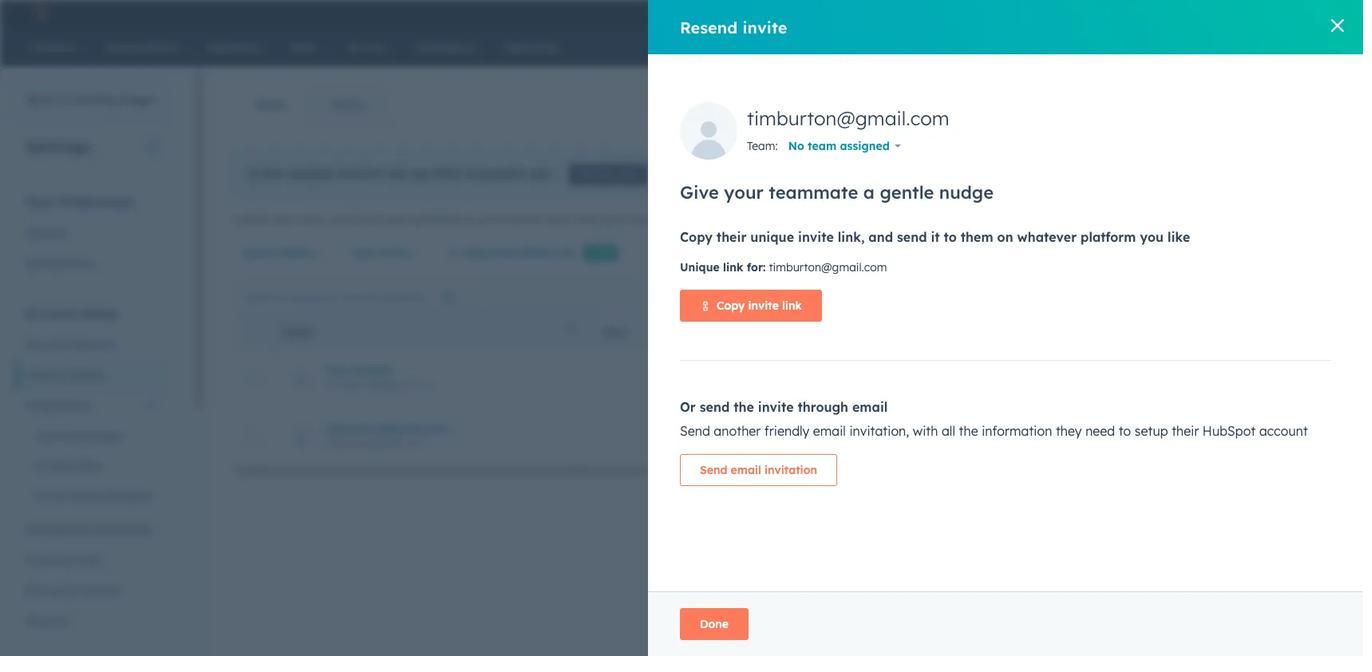 Task type: vqa. For each thing, say whether or not it's contained in the screenshot.
it!
no



Task type: locate. For each thing, give the bounding box(es) containing it.
timburton@gmail.com link
[[324, 421, 572, 436]]

their right up
[[432, 165, 463, 181]]

learn more about user permissions
[[678, 212, 880, 227]]

1 horizontal spatial user
[[783, 212, 807, 227]]

back
[[26, 93, 54, 107]]

privacy
[[26, 584, 64, 598]]

create
[[232, 212, 267, 227]]

preferences
[[59, 194, 134, 210]]

email up next
[[731, 463, 762, 478]]

1 vertical spatial copy
[[717, 299, 745, 313]]

learn more about user permissions link
[[678, 212, 897, 231]]

& for privacy
[[67, 584, 75, 598]]

1 horizontal spatial the
[[959, 423, 979, 439]]

(0)
[[558, 246, 574, 260]]

user
[[385, 212, 407, 227], [783, 212, 807, 227]]

0 horizontal spatial teams
[[69, 368, 103, 383]]

invite status button
[[242, 237, 327, 269]]

& up integrations
[[58, 368, 66, 383]]

users down like
[[1176, 246, 1205, 260]]

teams up haven't
[[332, 97, 365, 112]]

send email invitation button
[[680, 454, 838, 486]]

account inside account defaults link
[[26, 338, 69, 352]]

0 vertical spatial send
[[898, 229, 928, 245]]

2 vertical spatial users
[[1176, 246, 1205, 260]]

users for users & teams
[[26, 368, 55, 383]]

invite down permissions
[[799, 229, 834, 245]]

1
[[726, 486, 732, 501]]

users inside navigation
[[256, 97, 286, 112]]

user up active
[[385, 212, 407, 227]]

gentle
[[880, 181, 935, 204]]

2 vertical spatial their
[[1172, 423, 1200, 439]]

0 horizontal spatial to
[[58, 93, 69, 107]]

provider
[[110, 490, 153, 504]]

seat element
[[589, 350, 828, 407], [589, 407, 828, 465]]

1 vertical spatial &
[[67, 584, 75, 598]]

users for export users
[[1176, 246, 1205, 260]]

review users button
[[569, 164, 648, 185]]

0 vertical spatial teams
[[332, 97, 365, 112]]

invite down the for:
[[749, 299, 779, 313]]

unique
[[680, 260, 720, 275]]

account setup element
[[16, 305, 167, 636]]

the
[[734, 399, 754, 415], [959, 423, 979, 439]]

2 horizontal spatial email
[[853, 399, 888, 415]]

pagination navigation
[[659, 483, 804, 504]]

new
[[271, 212, 292, 227]]

to right the back
[[58, 93, 69, 107]]

information
[[982, 423, 1053, 439]]

send up prev
[[700, 463, 728, 478]]

send left it
[[898, 229, 928, 245]]

menu
[[943, 0, 1333, 26]]

they
[[1056, 423, 1083, 439]]

copy for copy their unique invite link, and send it to them on whatever platform you like
[[680, 229, 713, 245]]

unique
[[751, 229, 795, 245]]

users & teams link
[[16, 360, 167, 390]]

like
[[1168, 229, 1191, 245]]

send
[[680, 423, 711, 439], [700, 463, 728, 478]]

copy down unique
[[717, 299, 745, 313]]

apps up service
[[75, 459, 102, 474]]

email up invitation,
[[853, 399, 888, 415]]

account up users & teams at the left
[[26, 338, 69, 352]]

2 account from the top
[[26, 338, 69, 352]]

0 vertical spatial users
[[256, 97, 286, 112]]

apps for private apps
[[75, 459, 102, 474]]

1 horizontal spatial &
[[67, 584, 75, 598]]

link down unique link for: timburton@gmail.com
[[783, 299, 802, 313]]

seat element up prev
[[589, 407, 828, 465]]

1 account from the top
[[26, 306, 77, 322]]

and right link,
[[869, 229, 894, 245]]

0 horizontal spatial copy
[[680, 229, 713, 245]]

your right from
[[603, 212, 627, 227]]

send inside "or send the invite through email send another friendly email invitation, with all the information they need to setup their hubspot account"
[[700, 399, 730, 415]]

seat element for timburton@gmail.com
[[589, 407, 828, 465]]

about
[[746, 212, 779, 227]]

2 horizontal spatial to
[[1119, 423, 1132, 439]]

privacy & consent link
[[16, 576, 167, 606]]

up
[[412, 165, 428, 181]]

setup
[[81, 306, 118, 322]]

notifications
[[26, 256, 94, 271]]

another
[[714, 423, 761, 439]]

accounts
[[467, 165, 526, 181]]

1 horizontal spatial their
[[717, 229, 747, 245]]

0 vertical spatial users
[[614, 168, 638, 180]]

security link
[[16, 606, 167, 636]]

1 vertical spatial your
[[603, 212, 627, 227]]

setup
[[1135, 423, 1169, 439]]

1 vertical spatial email
[[813, 423, 846, 439]]

invite up friendly
[[758, 399, 794, 415]]

2 horizontal spatial their
[[1172, 423, 1200, 439]]

link left the for:
[[723, 260, 744, 275]]

connected apps
[[35, 429, 122, 443]]

teams down account defaults link
[[69, 368, 103, 383]]

timburton@gmail.com timburton@gmail.com
[[324, 421, 449, 449]]

timburton@gmail.com inside timburton@gmail.com timburton@gmail.com
[[324, 437, 425, 449]]

security
[[26, 614, 68, 628]]

1 vertical spatial users
[[26, 368, 55, 383]]

you
[[1141, 229, 1164, 245]]

navigation containing users
[[232, 85, 388, 125]]

copy down the learn
[[680, 229, 713, 245]]

0 vertical spatial send
[[680, 423, 711, 439]]

close image
[[1332, 19, 1345, 32]]

your preferences element
[[16, 193, 167, 279]]

1 horizontal spatial users
[[614, 168, 638, 180]]

1 vertical spatial account
[[26, 338, 69, 352]]

0 vertical spatial their
[[432, 165, 463, 181]]

integrations button
[[16, 390, 167, 421]]

menu containing apoptosis studios 2
[[943, 0, 1333, 26]]

0 vertical spatial link
[[723, 260, 744, 275]]

learn
[[678, 212, 711, 227]]

0 vertical spatial &
[[58, 368, 66, 383]]

0 vertical spatial account
[[26, 306, 77, 322]]

teams link
[[308, 85, 388, 124]]

ascending sort. press to sort descending. element
[[569, 325, 575, 339]]

email down through
[[813, 423, 846, 439]]

invite inside "or send the invite through email send another friendly email invitation, with all the information they need to setup their hubspot account"
[[758, 399, 794, 415]]

0 horizontal spatial user
[[385, 212, 407, 227]]

or
[[680, 399, 696, 415]]

1 vertical spatial link
[[783, 299, 802, 313]]

& right privacy
[[67, 584, 75, 598]]

copy their unique invite link, and send it to them on whatever platform you like
[[680, 229, 1191, 245]]

invite right resend
[[743, 17, 788, 37]]

0 vertical spatial your
[[725, 181, 764, 204]]

per
[[830, 486, 849, 501]]

2 vertical spatial email
[[731, 463, 762, 478]]

0 horizontal spatial send
[[700, 399, 730, 415]]

2 vertical spatial to
[[1119, 423, 1132, 439]]

them
[[961, 229, 994, 245]]

schultz
[[352, 364, 393, 378]]

help image
[[1106, 7, 1120, 22]]

users inside "button"
[[1176, 246, 1205, 260]]

their down more at the top right of page
[[717, 229, 747, 245]]

1 horizontal spatial teams
[[332, 97, 365, 112]]

0 vertical spatial copy
[[680, 229, 713, 245]]

your up more at the top right of page
[[725, 181, 764, 204]]

0 horizontal spatial &
[[58, 368, 66, 383]]

users right review
[[614, 168, 638, 180]]

copy inside button
[[717, 299, 745, 313]]

1 horizontal spatial and
[[869, 229, 894, 245]]

the right all at the bottom of the page
[[959, 423, 979, 439]]

1 vertical spatial teams
[[69, 368, 103, 383]]

service
[[67, 490, 106, 504]]

1 horizontal spatial send
[[898, 229, 928, 245]]

users inside button
[[614, 168, 638, 180]]

2 horizontal spatial users
[[1176, 246, 1205, 260]]

tara schultz link
[[324, 364, 572, 378]]

1 seat element from the top
[[589, 350, 828, 407]]

1 horizontal spatial users
[[256, 97, 286, 112]]

your preferences
[[26, 194, 134, 210]]

Search HubSpot search field
[[1128, 34, 1323, 61]]

2 seat element from the top
[[589, 407, 828, 465]]

link,
[[838, 229, 865, 245]]

send down or
[[680, 423, 711, 439]]

1 menu item from the left
[[1027, 0, 1030, 26]]

marketplace downloads link
[[16, 515, 167, 545]]

access element
[[828, 350, 1187, 407]]

users left from
[[544, 212, 572, 227]]

status
[[280, 246, 316, 260]]

and left remove
[[479, 212, 499, 227]]

on
[[998, 229, 1014, 245]]

menu item left the marketplaces popup button
[[1030, 0, 1061, 26]]

their left the --
[[1172, 423, 1200, 439]]

users link
[[233, 85, 308, 124]]

0 horizontal spatial email
[[731, 463, 762, 478]]

-
[[1207, 429, 1211, 443], [1211, 429, 1216, 443]]

1 vertical spatial the
[[959, 423, 979, 439]]

marketplace downloads
[[26, 523, 152, 537]]

apps up the private apps link
[[95, 429, 122, 443]]

2 user from the left
[[783, 212, 807, 227]]

to right it
[[944, 229, 957, 245]]

users for users
[[256, 97, 286, 112]]

general
[[26, 226, 66, 240]]

export users
[[1135, 246, 1205, 260]]

account up the account defaults on the left
[[26, 306, 77, 322]]

nudge
[[940, 181, 994, 204]]

their inside "or send the invite through email send another friendly email invitation, with all the information they need to setup their hubspot account"
[[1172, 423, 1200, 439]]

users up few
[[256, 97, 286, 112]]

1 horizontal spatial to
[[944, 229, 957, 245]]

search image
[[1318, 42, 1330, 53]]

landing
[[73, 93, 118, 107]]

0 vertical spatial and
[[479, 212, 499, 227]]

1 vertical spatial users
[[544, 212, 572, 227]]

tara schultz tarashultz49@gmail.com
[[324, 364, 436, 391]]

or send the invite through email send another friendly email invitation, with all the information they need to setup their hubspot account
[[680, 399, 1309, 439]]

1 horizontal spatial link
[[783, 299, 802, 313]]

settings image
[[1132, 7, 1147, 21]]

1 horizontal spatial copy
[[717, 299, 745, 313]]

email
[[35, 490, 64, 504]]

apps
[[95, 429, 122, 443], [75, 459, 102, 474]]

1 horizontal spatial your
[[725, 181, 764, 204]]

menu item
[[1027, 0, 1030, 26], [1030, 0, 1061, 26]]

apps inside the connected apps link
[[95, 429, 122, 443]]

to right need
[[1119, 423, 1132, 439]]

send right or
[[700, 399, 730, 415]]

0 vertical spatial the
[[734, 399, 754, 415]]

users & teams
[[26, 368, 103, 383]]

users up integrations
[[26, 368, 55, 383]]

link opens in a new window image
[[883, 212, 894, 231]]

main team element
[[1187, 350, 1364, 407]]

1 vertical spatial send
[[700, 463, 728, 478]]

teams inside account setup element
[[69, 368, 103, 383]]

done
[[700, 617, 729, 632]]

account
[[26, 306, 77, 322], [26, 338, 69, 352]]

and
[[479, 212, 499, 227], [869, 229, 894, 245]]

0 horizontal spatial users
[[26, 368, 55, 383]]

1 vertical spatial to
[[944, 229, 957, 245]]

the up another
[[734, 399, 754, 415]]

tracking code link
[[16, 545, 167, 576]]

users
[[256, 97, 286, 112], [26, 368, 55, 383]]

resend invite
[[680, 17, 788, 37]]

1 vertical spatial apps
[[75, 459, 102, 474]]

apps inside the private apps link
[[75, 459, 102, 474]]

timburton@gmail.com
[[747, 106, 950, 130], [769, 260, 888, 275], [324, 421, 449, 436], [324, 437, 425, 449]]

users,
[[295, 212, 325, 227]]

1 vertical spatial send
[[700, 399, 730, 415]]

user up unique at top right
[[783, 212, 807, 227]]

1 vertical spatial and
[[869, 229, 894, 245]]

invite inside copy invite link button
[[749, 299, 779, 313]]

users inside account setup element
[[26, 368, 55, 383]]

seat element up another
[[589, 350, 828, 407]]

0 horizontal spatial link
[[723, 260, 744, 275]]

menu item right upgrade
[[1027, 0, 1030, 26]]

send
[[898, 229, 928, 245], [700, 399, 730, 415]]

0 horizontal spatial their
[[432, 165, 463, 181]]

0 vertical spatial to
[[58, 93, 69, 107]]

0 vertical spatial apps
[[95, 429, 122, 443]]

navigation
[[232, 85, 388, 125]]

their
[[432, 165, 463, 181], [717, 229, 747, 245], [1172, 423, 1200, 439]]

settings
[[26, 137, 91, 157]]



Task type: describe. For each thing, give the bounding box(es) containing it.
invite
[[243, 246, 277, 260]]

send inside button
[[700, 463, 728, 478]]

apoptosis studios 2 button
[[1183, 0, 1331, 26]]

pages
[[122, 93, 156, 107]]

teammate
[[769, 181, 859, 204]]

your
[[26, 194, 55, 210]]

25 per page
[[814, 486, 881, 501]]

team:
[[747, 139, 778, 153]]

new
[[591, 248, 611, 258]]

0 horizontal spatial users
[[544, 212, 572, 227]]

private
[[35, 459, 72, 474]]

2
[[1302, 6, 1307, 19]]

remove
[[502, 212, 541, 227]]

hubspot image
[[29, 3, 48, 22]]

through
[[798, 399, 849, 415]]

2 - from the left
[[1211, 429, 1216, 443]]

email service provider link
[[16, 482, 167, 512]]

ascending sort. press to sort descending. image
[[569, 325, 575, 337]]

privacy & consent
[[26, 584, 122, 598]]

connected
[[35, 429, 92, 443]]

for:
[[747, 260, 766, 275]]

general link
[[16, 218, 167, 248]]

resend
[[680, 17, 738, 37]]

1 horizontal spatial email
[[813, 423, 846, 439]]

send inside "or send the invite through email send another friendly email invitation, with all the information they need to setup their hubspot account"
[[680, 423, 711, 439]]

notifications button
[[1153, 0, 1180, 26]]

people
[[289, 165, 333, 181]]

0 vertical spatial email
[[853, 399, 888, 415]]

tara schultz image
[[1193, 6, 1207, 20]]

admin
[[881, 429, 915, 443]]

email service provider
[[35, 490, 153, 504]]

search button
[[1310, 34, 1338, 61]]

prev button
[[659, 483, 720, 504]]

account for account setup
[[26, 306, 77, 322]]

Search name or email address search field
[[236, 282, 468, 311]]

teams inside navigation
[[332, 97, 365, 112]]

1 - from the left
[[1207, 429, 1211, 443]]

invitation,
[[850, 423, 910, 439]]

export
[[1135, 246, 1172, 260]]

account defaults
[[26, 338, 116, 352]]

a few people haven't set up their accounts yet.
[[249, 165, 553, 181]]

platform
[[1081, 229, 1137, 245]]

send email invitation
[[700, 463, 818, 478]]

downloads
[[94, 523, 152, 537]]

last
[[351, 246, 374, 260]]

next
[[743, 486, 769, 501]]

defaults
[[72, 338, 116, 352]]

25 per page button
[[804, 478, 902, 509]]

email inside send email invitation button
[[731, 463, 762, 478]]

to inside "or send the invite through email send another friendly email invitation, with all the information they need to setup their hubspot account"
[[1119, 423, 1132, 439]]

apoptosis studios 2
[[1210, 6, 1307, 19]]

0 horizontal spatial the
[[734, 399, 754, 415]]

haven't
[[337, 165, 385, 181]]

upgrade
[[971, 8, 1016, 21]]

tracking
[[26, 553, 70, 568]]

seat element for tara schultz
[[589, 350, 828, 407]]

private apps
[[35, 459, 102, 474]]

back to landing pages link
[[0, 85, 166, 117]]

settings link
[[1130, 4, 1149, 21]]

users for review users
[[614, 168, 638, 180]]

apoptosis
[[1210, 6, 1259, 19]]

next button
[[737, 483, 804, 504]]

marketplaces image
[[1072, 7, 1086, 22]]

super
[[848, 429, 878, 443]]

last active
[[351, 246, 412, 260]]

friendly
[[765, 423, 810, 439]]

page
[[852, 486, 881, 501]]

and inside the timburton@gmail.com dialog
[[869, 229, 894, 245]]

your inside the timburton@gmail.com dialog
[[725, 181, 764, 204]]

yet.
[[530, 165, 553, 181]]

1 vertical spatial their
[[717, 229, 747, 245]]

1 button
[[720, 483, 737, 504]]

customize
[[329, 212, 382, 227]]

account.
[[630, 212, 675, 227]]

0 horizontal spatial and
[[479, 212, 499, 227]]

advanced filters (0) button
[[437, 237, 585, 269]]

0 horizontal spatial your
[[603, 212, 627, 227]]

link inside button
[[783, 299, 802, 313]]

upgrade image
[[954, 7, 968, 22]]

help button
[[1099, 0, 1126, 26]]

tracking code
[[26, 553, 101, 568]]

apps for connected apps
[[95, 429, 122, 443]]

no team assigned button
[[778, 130, 912, 162]]

advanced filters (0)
[[464, 246, 574, 260]]

invitation
[[765, 463, 818, 478]]

create new users, customize user permissions, and remove users from your account.
[[232, 212, 678, 227]]

a
[[864, 181, 875, 204]]

team
[[808, 139, 837, 153]]

studios
[[1262, 6, 1299, 19]]

1 user from the left
[[385, 212, 407, 227]]

it
[[931, 229, 940, 245]]

2 menu item from the left
[[1030, 0, 1061, 26]]

review
[[580, 168, 611, 180]]

advanced
[[464, 246, 519, 260]]

filters
[[523, 246, 555, 260]]

review users
[[580, 168, 638, 180]]

copy for copy invite link
[[717, 299, 745, 313]]

name
[[283, 326, 312, 338]]

& for users
[[58, 368, 66, 383]]

tara
[[324, 364, 349, 378]]

give
[[680, 181, 719, 204]]

to inside back to landing pages link
[[58, 93, 69, 107]]

back to landing pages
[[26, 93, 156, 107]]

unique link for: timburton@gmail.com
[[680, 260, 888, 275]]

no team assigned
[[789, 139, 890, 153]]

account for account defaults
[[26, 338, 69, 352]]

permissions
[[810, 212, 877, 227]]

super admin
[[848, 429, 915, 443]]

notifications image
[[1159, 7, 1173, 22]]

timburton@gmail.com dialog
[[648, 0, 1364, 656]]



